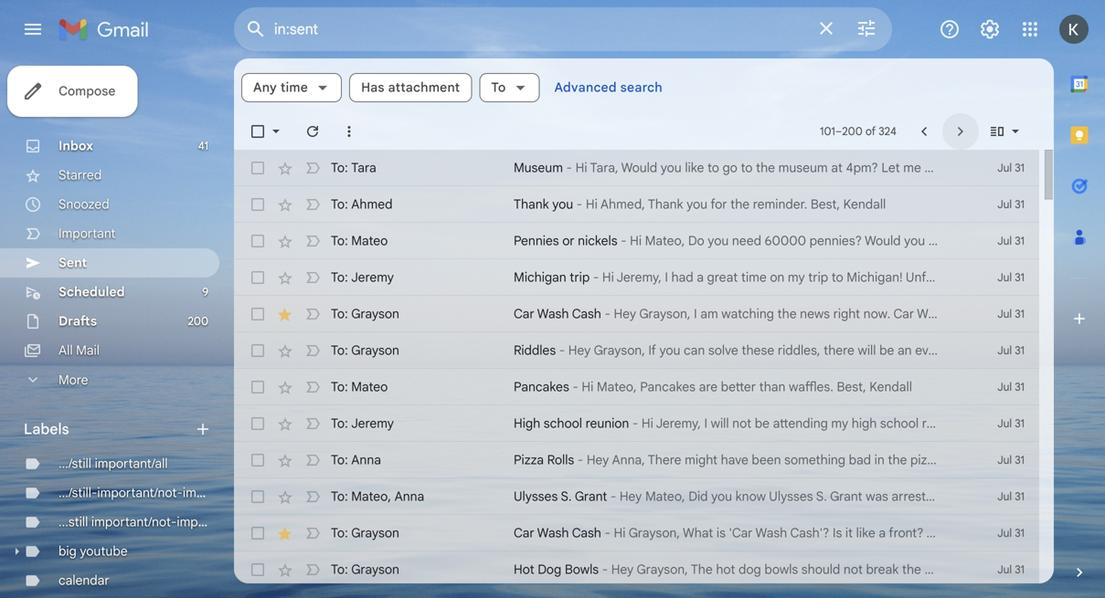 Task type: locate. For each thing, give the bounding box(es) containing it.
grayson, down there
[[629, 526, 680, 542]]

grayson for riddles -
[[351, 343, 399, 359]]

it
[[845, 526, 853, 542]]

11 to: from the top
[[331, 526, 348, 542]]

jeremy down "ahmed" in the left top of the page
[[351, 270, 394, 286]]

1 vertical spatial know
[[736, 489, 766, 505]]

to right go
[[741, 160, 753, 176]]

jeremy,
[[656, 416, 701, 432]]

101
[[820, 125, 835, 138]]

did
[[689, 489, 708, 505]]

2 vertical spatial mateo
[[351, 489, 388, 505]]

jul for hi jeremy, i will not be attending my high school reunion, thanks, kendall
[[998, 417, 1012, 431]]

pancakes down riddles -
[[514, 379, 569, 395]]

31 for hi ahmed, thank you for the reminder. best, kendall
[[1015, 198, 1025, 212]]

to: jeremy for michigan
[[331, 270, 394, 286]]

7 not important switch from the top
[[303, 378, 322, 397]]

1 vertical spatial 200
[[188, 315, 208, 329]]

jul for hey grayson, the hot dog bowls should not break the bank! it's a really good way to s
[[998, 564, 1012, 577]]

all
[[59, 343, 73, 359], [990, 526, 1004, 542]]

1 horizontal spatial was
[[1015, 489, 1037, 505]]

2 not important switch from the top
[[303, 196, 322, 214]]

1 horizontal spatial for
[[1033, 160, 1050, 176]]

4 to: from the top
[[331, 270, 348, 286]]

was down in
[[866, 489, 888, 505]]

6 31 from the top
[[1015, 344, 1025, 358]]

tab list
[[1054, 59, 1105, 533]]

starred link
[[59, 167, 102, 183]]

break
[[866, 562, 899, 578]]

hi down ahmed,
[[630, 233, 642, 249]]

0 horizontal spatial like
[[685, 160, 704, 176]]

2 vertical spatial mateo,
[[645, 489, 685, 505]]

None checkbox
[[249, 561, 267, 580]]

grayson for hot dog bowls - hey grayson, the hot dog bowls should not break the bank! it's a really good way to s
[[351, 562, 399, 578]]

important/not- down .../still-important/not-important
[[91, 515, 177, 531]]

9 to: from the top
[[331, 452, 348, 468]]

jeremy up to: anna
[[351, 416, 394, 432]]

12 jul 31 from the top
[[998, 564, 1025, 577]]

9 31 from the top
[[1015, 454, 1025, 468]]

mateo down to: anna
[[351, 489, 388, 505]]

7 to: from the top
[[331, 379, 348, 395]]

to: jeremy up to: anna
[[331, 416, 394, 432]]

grayson
[[351, 306, 399, 322], [351, 343, 399, 359], [351, 526, 399, 542], [351, 562, 399, 578]]

1 horizontal spatial know
[[925, 160, 955, 176]]

0 vertical spatial to: mateo
[[331, 233, 388, 249]]

car up riddles
[[514, 306, 534, 322]]

arrested
[[892, 489, 941, 505]]

1 horizontal spatial school
[[880, 416, 919, 432]]

200 down 9
[[188, 315, 208, 329]]

.../still important/all
[[59, 456, 168, 472]]

like
[[685, 160, 704, 176], [856, 526, 875, 542]]

1 jeremy from the top
[[351, 270, 394, 286]]

31 for hi grayson, what is 'car wash cash'? is it like a front? what is it? all the best, kendall
[[1015, 527, 1025, 541]]

big youtube
[[59, 544, 128, 560]]

to: jeremy for high
[[331, 416, 394, 432]]

drafts link
[[59, 314, 97, 330]]

1 vertical spatial a
[[980, 562, 987, 578]]

1 horizontal spatial nickels
[[1013, 233, 1052, 249]]

1 to: jeremy from the top
[[331, 270, 394, 286]]

1 nickels from the left
[[578, 233, 617, 249]]

0 horizontal spatial pancakes
[[514, 379, 569, 395]]

1 to: grayson from the top
[[331, 306, 399, 322]]

0 horizontal spatial is
[[717, 526, 726, 542]]

nickels right or
[[578, 233, 617, 249]]

31 for hey anna, there might have been something bad in the pizza rolls. kindly, kendall
[[1015, 454, 1025, 468]]

search
[[620, 80, 663, 96]]

anna,
[[612, 452, 645, 468]]

0 vertical spatial mateo,
[[645, 233, 685, 249]]

to: for pancakes - hi mateo, pancakes are better than waffles. best, kendall
[[331, 379, 348, 395]]

ulysses
[[514, 489, 558, 505], [769, 489, 813, 505]]

important/not-
[[97, 485, 183, 501], [91, 515, 177, 531]]

–
[[835, 125, 842, 138]]

jul for hi tara, would you like to go to the museum at 4pm? let me know if that works for you. best
[[998, 161, 1012, 175]]

grayson, left the
[[637, 562, 688, 578]]

5 jul 31 from the top
[[998, 308, 1025, 321]]

has
[[361, 80, 385, 96]]

0 vertical spatial important/not-
[[97, 485, 183, 501]]

6 to: from the top
[[331, 343, 348, 359]]

1 to: from the top
[[331, 160, 348, 176]]

to:
[[331, 160, 348, 176], [331, 197, 348, 213], [331, 233, 348, 249], [331, 270, 348, 286], [331, 306, 348, 322], [331, 343, 348, 359], [331, 379, 348, 395], [331, 416, 348, 432], [331, 452, 348, 468], [331, 489, 348, 505], [331, 526, 348, 542], [331, 562, 348, 578]]

0 vertical spatial would
[[621, 160, 657, 176]]

jul 31 for hi tara, would you like to go to the museum at 4pm? let me know if that works for you. best
[[998, 161, 1025, 175]]

to: for car wash cash - hi grayson, what is 'car wash cash'? is it like a front? what is it? all the best, kendall
[[331, 526, 348, 542]]

for down go
[[711, 197, 727, 213]]

0 horizontal spatial s.
[[561, 489, 572, 505]]

3 to: grayson from the top
[[331, 526, 399, 542]]

all inside main content
[[990, 526, 1004, 542]]

wash up dog
[[537, 526, 569, 542]]

are
[[699, 379, 718, 395]]

9 row from the top
[[234, 442, 1058, 479]]

0 vertical spatial mateo
[[351, 233, 388, 249]]

hi left tara,
[[576, 160, 587, 176]]

jul for hey mateo, did you know ulysses s. grant was arrested because he was riding his ho
[[998, 490, 1012, 504]]

tara,
[[590, 160, 618, 176]]

0 horizontal spatial anna
[[351, 452, 381, 468]]

all mail link
[[59, 343, 100, 359]]

5 to: from the top
[[331, 306, 348, 322]]

5 jul from the top
[[998, 308, 1012, 321]]

clear search image
[[808, 10, 845, 47]]

grant
[[575, 489, 607, 505], [830, 489, 862, 505]]

12000
[[972, 233, 1009, 249]]

0 horizontal spatial a
[[879, 526, 886, 542]]

nickels
[[578, 233, 617, 249], [1013, 233, 1052, 249]]

1 vertical spatial grayson,
[[637, 562, 688, 578]]

grayson, for what
[[629, 526, 680, 542]]

2 to: mateo from the top
[[331, 379, 388, 395]]

-
[[566, 160, 572, 176], [577, 197, 583, 213], [621, 233, 627, 249], [593, 270, 599, 286], [605, 306, 611, 322], [559, 343, 565, 359], [573, 379, 578, 395], [632, 416, 638, 432], [578, 452, 583, 468], [610, 489, 616, 505], [605, 526, 611, 542], [602, 562, 608, 578]]

2 31 from the top
[[1015, 198, 1025, 212]]

mateo, up reunion
[[597, 379, 637, 395]]

12 jul from the top
[[998, 564, 1012, 577]]

5 not important switch from the top
[[303, 305, 322, 324]]

2 vertical spatial hey
[[611, 562, 634, 578]]

jul 31 for hi mateo, do you need 60000 pennies? would you accept 12000 nickels instead? 
[[998, 234, 1025, 248]]

4 not important switch from the top
[[303, 269, 322, 287]]

to: mateo for pennies or nickels
[[331, 233, 388, 249]]

what right front?
[[926, 526, 957, 542]]

settings image
[[979, 18, 1001, 40]]

hey left anna,
[[587, 452, 609, 468]]

2 ulysses from the left
[[769, 489, 813, 505]]

1 cash from the top
[[572, 306, 601, 322]]

1 horizontal spatial pancakes
[[640, 379, 696, 395]]

you up do
[[687, 197, 708, 213]]

4 31 from the top
[[1015, 271, 1025, 285]]

to: for high school reunion - hi jeremy, i will not be attending my high school reunion, thanks, kendall
[[331, 416, 348, 432]]

really
[[990, 562, 1021, 578]]

works
[[996, 160, 1030, 176]]

like left go
[[685, 160, 704, 176]]

mateo for pennies or nickels
[[351, 233, 388, 249]]

the
[[691, 562, 713, 578]]

jul 31 for hey mateo, did you know ulysses s. grant was arrested because he was riding his ho
[[998, 490, 1025, 504]]

0 vertical spatial best,
[[811, 197, 840, 213]]

to: for pizza rolls - hey anna, there might have been something bad in the pizza rolls. kindly, kendall
[[331, 452, 348, 468]]

31
[[1015, 161, 1025, 175], [1015, 198, 1025, 212], [1015, 234, 1025, 248], [1015, 271, 1025, 285], [1015, 308, 1025, 321], [1015, 344, 1025, 358], [1015, 381, 1025, 394], [1015, 417, 1025, 431], [1015, 454, 1025, 468], [1015, 490, 1025, 504], [1015, 527, 1025, 541], [1015, 564, 1025, 577]]

3 grayson from the top
[[351, 526, 399, 542]]

2 jeremy from the top
[[351, 416, 394, 432]]

1 vertical spatial car
[[514, 526, 534, 542]]

not important switch for riddles -
[[303, 342, 322, 360]]

8 jul 31 from the top
[[998, 417, 1025, 431]]

drafts
[[59, 314, 97, 330]]

0 horizontal spatial to
[[707, 160, 719, 176]]

jeremy
[[351, 270, 394, 286], [351, 416, 394, 432]]

to: grayson for hot dog bowls - hey grayson, the hot dog bowls should not break the bank! it's a really good way to s
[[331, 562, 399, 578]]

jul 31 for hi grayson, what is 'car wash cash'? is it like a front? what is it? all the best, kendall
[[998, 527, 1025, 541]]

0 horizontal spatial for
[[711, 197, 727, 213]]

car for car wash cash -
[[514, 306, 534, 322]]

nickels right 12000
[[1013, 233, 1052, 249]]

0 horizontal spatial ulysses
[[514, 489, 558, 505]]

pennies or nickels - hi mateo, do you need 60000 pennies? would you accept 12000 nickels instead? 
[[514, 233, 1105, 249]]

pizza
[[910, 452, 941, 468]]

school
[[544, 416, 582, 432], [880, 416, 919, 432]]

way
[[1058, 562, 1081, 578]]

1 horizontal spatial a
[[980, 562, 987, 578]]

None search field
[[234, 7, 892, 51]]

to: mateo down to: ahmed
[[331, 233, 388, 249]]

ulysses down pizza rolls - hey anna, there might have been something bad in the pizza rolls. kindly, kendall
[[769, 489, 813, 505]]

4 to: grayson from the top
[[331, 562, 399, 578]]

hey right bowls
[[611, 562, 634, 578]]

31 for hi mateo, do you need 60000 pennies? would you accept 12000 nickels instead? 
[[1015, 234, 1025, 248]]

to: for pennies or nickels - hi mateo, do you need 60000 pennies? would you accept 12000 nickels instead? 
[[331, 233, 348, 249]]

200
[[842, 125, 863, 138], [188, 315, 208, 329]]

not important switch for pennies or nickels - hi mateo, do you need 60000 pennies? would you accept 12000 nickels instead? 
[[303, 232, 322, 250]]

1 horizontal spatial anna
[[394, 489, 424, 505]]

all left mail
[[59, 343, 73, 359]]

0 vertical spatial car
[[514, 306, 534, 322]]

might
[[685, 452, 718, 468]]

1 31 from the top
[[1015, 161, 1025, 175]]

what down 'did'
[[683, 526, 713, 542]]

pancakes
[[514, 379, 569, 395], [640, 379, 696, 395]]

2 what from the left
[[926, 526, 957, 542]]

7 jul from the top
[[998, 381, 1012, 394]]

2 mateo from the top
[[351, 379, 388, 395]]

1 vertical spatial anna
[[394, 489, 424, 505]]

kendall down 4pm? in the top right of the page
[[843, 197, 886, 213]]

not important switch for car wash cash - hi grayson, what is 'car wash cash'? is it like a front? what is it? all the best, kendall
[[303, 525, 322, 543]]

0 horizontal spatial nickels
[[578, 233, 617, 249]]

wash for car wash cash -
[[537, 306, 569, 322]]

2 row from the top
[[234, 186, 1039, 223]]

mateo, left do
[[645, 233, 685, 249]]

0 vertical spatial for
[[1033, 160, 1050, 176]]

3 not important switch from the top
[[303, 232, 322, 250]]

to: mateo up to: anna
[[331, 379, 388, 395]]

11 31 from the top
[[1015, 527, 1025, 541]]

1 horizontal spatial would
[[865, 233, 901, 249]]

0 horizontal spatial know
[[736, 489, 766, 505]]

4 row from the top
[[234, 260, 1039, 296]]

1 horizontal spatial grant
[[830, 489, 862, 505]]

not important switch for michigan trip -
[[303, 269, 322, 287]]

8 not important switch from the top
[[303, 415, 322, 433]]

0 vertical spatial not
[[732, 416, 751, 432]]

high
[[852, 416, 877, 432]]

0 vertical spatial all
[[59, 343, 73, 359]]

.../still important/all link
[[59, 456, 168, 472]]

advanced search
[[554, 80, 663, 96]]

a right it's
[[980, 562, 987, 578]]

1 horizontal spatial all
[[990, 526, 1004, 542]]

important up ...still important/not-important link
[[183, 485, 239, 501]]

grayson for car wash cash -
[[351, 306, 399, 322]]

1 vertical spatial important/not-
[[91, 515, 177, 531]]

not important switch for thank you - hi ahmed, thank you for the reminder. best, kendall
[[303, 196, 322, 214]]

12 to: from the top
[[331, 562, 348, 578]]

not important switch for pancakes - hi mateo, pancakes are better than waffles. best, kendall
[[303, 378, 322, 397]]

2 jul from the top
[[998, 198, 1012, 212]]

you right do
[[708, 233, 729, 249]]

0 horizontal spatial 200
[[188, 315, 208, 329]]

big
[[59, 544, 77, 560]]

7 31 from the top
[[1015, 381, 1025, 394]]

kindly,
[[974, 452, 1012, 468]]

for left you.
[[1033, 160, 1050, 176]]

0 horizontal spatial all
[[59, 343, 73, 359]]

hey down anna,
[[620, 489, 642, 505]]

1 vertical spatial cash
[[572, 526, 601, 542]]

1 horizontal spatial ulysses
[[769, 489, 813, 505]]

best, up my
[[837, 379, 866, 395]]

1 vertical spatial to: mateo
[[331, 379, 388, 395]]

like right it
[[856, 526, 875, 542]]

9 not important switch from the top
[[303, 452, 322, 470]]

jul
[[998, 161, 1012, 175], [998, 198, 1012, 212], [998, 234, 1012, 248], [998, 271, 1012, 285], [998, 308, 1012, 321], [998, 344, 1012, 358], [998, 381, 1012, 394], [998, 417, 1012, 431], [998, 454, 1012, 468], [998, 490, 1012, 504], [998, 527, 1012, 541], [998, 564, 1012, 577]]

thank up pennies
[[514, 197, 549, 213]]

mateo, left 'did'
[[645, 489, 685, 505]]

to: mateo for pancakes
[[331, 379, 388, 395]]

car up "hot"
[[514, 526, 534, 542]]

0 horizontal spatial what
[[683, 526, 713, 542]]

bowls
[[765, 562, 798, 578]]

i
[[704, 416, 708, 432]]

labels heading
[[24, 420, 194, 439]]

31 for hey mateo, did you know ulysses s. grant was arrested because he was riding his ho
[[1015, 490, 1025, 504]]

1 jul from the top
[[998, 161, 1012, 175]]

8 31 from the top
[[1015, 417, 1025, 431]]

not important switch for ulysses s. grant - hey mateo, did you know ulysses s. grant was arrested because he was riding his ho
[[303, 488, 322, 506]]

.../still
[[59, 456, 91, 472]]

all right it?
[[990, 526, 1004, 542]]

not left be
[[732, 416, 751, 432]]

3 jul 31 from the top
[[998, 234, 1025, 248]]

11 jul 31 from the top
[[998, 527, 1025, 541]]

to: for thank you - hi ahmed, thank you for the reminder. best, kendall
[[331, 197, 348, 213]]

important for .../still-important/not-important
[[183, 485, 239, 501]]

3 31 from the top
[[1015, 234, 1025, 248]]

1 vertical spatial best,
[[837, 379, 866, 395]]

6 not important switch from the top
[[303, 342, 322, 360]]

thank right ahmed,
[[648, 197, 683, 213]]

0 horizontal spatial school
[[544, 416, 582, 432]]

2 jul 31 from the top
[[998, 198, 1025, 212]]

thank you - hi ahmed, thank you for the reminder. best, kendall
[[514, 197, 886, 213]]

was right he in the bottom right of the page
[[1015, 489, 1037, 505]]

0 vertical spatial cash
[[572, 306, 601, 322]]

4 jul 31 from the top
[[998, 271, 1025, 285]]

main content containing has attachment
[[234, 59, 1105, 599]]

do
[[688, 233, 704, 249]]

8 to: from the top
[[331, 416, 348, 432]]

10 jul from the top
[[998, 490, 1012, 504]]

to: grayson for car wash cash - hi grayson, what is 'car wash cash'? is it like a front? what is it? all the best, kendall
[[331, 526, 399, 542]]

go
[[723, 160, 738, 176]]

to: jeremy down to: ahmed
[[331, 270, 394, 286]]

riding
[[1041, 489, 1074, 505]]

you
[[661, 160, 682, 176], [552, 197, 573, 213], [687, 197, 708, 213], [708, 233, 729, 249], [904, 233, 925, 249], [711, 489, 732, 505]]

big youtube link
[[59, 544, 128, 560]]

mateo up to: anna
[[351, 379, 388, 395]]

jul 31 for hi ahmed, thank you for the reminder. best, kendall
[[998, 198, 1025, 212]]

2 thank from the left
[[648, 197, 683, 213]]

know left if
[[925, 160, 955, 176]]

1 car from the top
[[514, 306, 534, 322]]

not important switch for car wash cash -
[[303, 305, 322, 324]]

4 jul from the top
[[998, 271, 1012, 285]]

1 vertical spatial like
[[856, 526, 875, 542]]

kendall right thanks,
[[1020, 416, 1062, 432]]

0 vertical spatial 200
[[842, 125, 863, 138]]

2 nickels from the left
[[1013, 233, 1052, 249]]

2 cash from the top
[[572, 526, 601, 542]]

9 jul 31 from the top
[[998, 454, 1025, 468]]

pizza rolls - hey anna, there might have been something bad in the pizza rolls. kindly, kendall
[[514, 452, 1058, 468]]

ulysses down pizza
[[514, 489, 558, 505]]

1 horizontal spatial like
[[856, 526, 875, 542]]

you right 'did'
[[711, 489, 732, 505]]

main content
[[234, 59, 1105, 599]]

mateo down "ahmed" in the left top of the page
[[351, 233, 388, 249]]

11 row from the top
[[234, 516, 1105, 552]]

1 horizontal spatial is
[[960, 526, 969, 542]]

1 horizontal spatial not
[[844, 562, 863, 578]]

0 vertical spatial to: jeremy
[[331, 270, 394, 286]]

to left s
[[1084, 562, 1096, 578]]

because
[[944, 489, 994, 505]]

grant up it
[[830, 489, 862, 505]]

2 was from the left
[[1015, 489, 1037, 505]]

important/not- up ...still important/not-important link
[[97, 485, 183, 501]]

1 vertical spatial important
[[177, 515, 234, 531]]

11 jul from the top
[[998, 527, 1012, 541]]

grant up bowls
[[575, 489, 607, 505]]

car for car wash cash - hi grayson, what is 'car wash cash'? is it like a front? what is it? all the best, kendall
[[514, 526, 534, 542]]

anna right ',' in the left of the page
[[394, 489, 424, 505]]

hey for hey mateo, did you know ulysses s. grant was arrested because he was riding his ho
[[620, 489, 642, 505]]

1 vertical spatial to: jeremy
[[331, 416, 394, 432]]

1 horizontal spatial s.
[[816, 489, 827, 505]]

know up 'car on the right
[[736, 489, 766, 505]]

to left go
[[707, 160, 719, 176]]

high school reunion - hi jeremy, i will not be attending my high school reunion, thanks, kendall
[[514, 416, 1062, 432]]

1 to: mateo from the top
[[331, 233, 388, 249]]

5 31 from the top
[[1015, 308, 1025, 321]]

11 not important switch from the top
[[303, 525, 322, 543]]

cash down trip
[[572, 306, 601, 322]]

2 to: grayson from the top
[[331, 343, 399, 359]]

have
[[721, 452, 748, 468]]

1 horizontal spatial what
[[926, 526, 957, 542]]

10 jul 31 from the top
[[998, 490, 1025, 504]]

1 horizontal spatial thank
[[648, 197, 683, 213]]

is left 'car on the right
[[717, 526, 726, 542]]

best, up pennies?
[[811, 197, 840, 213]]

jul for hi grayson, what is 'car wash cash'? is it like a front? what is it? all the best, kendall
[[998, 527, 1012, 541]]

to: jeremy
[[331, 270, 394, 286], [331, 416, 394, 432]]

instead?
[[1055, 233, 1105, 249]]

for
[[1033, 160, 1050, 176], [711, 197, 727, 213]]

has attachment
[[361, 80, 460, 96]]

you up thank you - hi ahmed, thank you for the reminder. best, kendall
[[661, 160, 682, 176]]

pancakes up jeremy,
[[640, 379, 696, 395]]

you.
[[1053, 160, 1077, 176]]

.../still-
[[59, 485, 97, 501]]

anna up to: mateo , anna
[[351, 452, 381, 468]]

7 jul 31 from the top
[[998, 381, 1025, 394]]

0 vertical spatial hey
[[587, 452, 609, 468]]

31 for hi jeremy, i will not be attending my high school reunion, thanks, kendall
[[1015, 417, 1025, 431]]

'car
[[729, 526, 753, 542]]

row
[[234, 150, 1105, 186], [234, 186, 1039, 223], [234, 223, 1105, 260], [234, 260, 1039, 296], [234, 296, 1039, 333], [234, 333, 1039, 369], [234, 369, 1039, 406], [234, 406, 1062, 442], [234, 442, 1058, 479], [234, 479, 1105, 516], [234, 516, 1105, 552], [234, 552, 1105, 589]]

search mail image
[[239, 13, 272, 46]]

0 horizontal spatial thank
[[514, 197, 549, 213]]

mateo
[[351, 233, 388, 249], [351, 379, 388, 395], [351, 489, 388, 505]]

not important switch for high school reunion - hi jeremy, i will not be attending my high school reunion, thanks, kendall
[[303, 415, 322, 433]]

...still
[[59, 515, 88, 531]]

a left front?
[[879, 526, 886, 542]]

jul 31
[[998, 161, 1025, 175], [998, 198, 1025, 212], [998, 234, 1025, 248], [998, 271, 1025, 285], [998, 308, 1025, 321], [998, 344, 1025, 358], [998, 381, 1025, 394], [998, 417, 1025, 431], [998, 454, 1025, 468], [998, 490, 1025, 504], [998, 527, 1025, 541], [998, 564, 1025, 577]]

not important switch
[[303, 159, 322, 177], [303, 196, 322, 214], [303, 232, 322, 250], [303, 269, 322, 287], [303, 305, 322, 324], [303, 342, 322, 360], [303, 378, 322, 397], [303, 415, 322, 433], [303, 452, 322, 470], [303, 488, 322, 506], [303, 525, 322, 543]]

1 vertical spatial mateo,
[[597, 379, 637, 395]]

2 to: jeremy from the top
[[331, 416, 394, 432]]

10 to: from the top
[[331, 489, 348, 505]]

important down .../still-important/not-important 'link'
[[177, 515, 234, 531]]

1 vertical spatial would
[[865, 233, 901, 249]]

to: grayson for riddles -
[[331, 343, 399, 359]]

1 jul 31 from the top
[[998, 161, 1025, 175]]

would right pennies?
[[865, 233, 901, 249]]

0 vertical spatial jeremy
[[351, 270, 394, 286]]

wash right 'car on the right
[[755, 526, 787, 542]]

is left it?
[[960, 526, 969, 542]]

wash
[[537, 306, 569, 322], [537, 526, 569, 542], [755, 526, 787, 542]]

youtube
[[80, 544, 128, 560]]

main menu image
[[22, 18, 44, 40]]

wash down michigan trip -
[[537, 306, 569, 322]]

would
[[621, 160, 657, 176], [865, 233, 901, 249]]

it's
[[960, 562, 977, 578]]

1 not important switch from the top
[[303, 159, 322, 177]]

1 vertical spatial not
[[844, 562, 863, 578]]

12 31 from the top
[[1015, 564, 1025, 577]]

1 grayson from the top
[[351, 306, 399, 322]]

cash up bowls
[[572, 526, 601, 542]]

101 – 200
[[820, 125, 863, 138]]

1 thank from the left
[[514, 197, 549, 213]]

1 vertical spatial jeremy
[[351, 416, 394, 432]]

1 vertical spatial mateo
[[351, 379, 388, 395]]

1 vertical spatial all
[[990, 526, 1004, 542]]

to: for museum - hi tara, would you like to go to the museum at 4pm? let me know if that works for you. best
[[331, 160, 348, 176]]

1 vertical spatial hey
[[620, 489, 642, 505]]

s. down the something at the bottom of the page
[[816, 489, 827, 505]]

mateo, for hey
[[645, 489, 685, 505]]

jul for hi ahmed, thank you for the reminder. best, kendall
[[998, 198, 1012, 212]]

hey
[[587, 452, 609, 468], [620, 489, 642, 505], [611, 562, 634, 578]]

hi down anna,
[[614, 526, 626, 542]]

0 vertical spatial important
[[183, 485, 239, 501]]

3 to: from the top
[[331, 233, 348, 249]]

museum - hi tara, would you like to go to the museum at 4pm? let me know if that works for you. best
[[514, 160, 1105, 176]]

4 grayson from the top
[[351, 562, 399, 578]]

s. down rolls on the bottom
[[561, 489, 572, 505]]

200 right "101"
[[842, 125, 863, 138]]

0 horizontal spatial was
[[866, 489, 888, 505]]

2 grayson from the top
[[351, 343, 399, 359]]

not left 'break'
[[844, 562, 863, 578]]

dog
[[739, 562, 761, 578]]

jul 31 for hey anna, there might have been something bad in the pizza rolls. kindly, kendall
[[998, 454, 1025, 468]]

2 school from the left
[[880, 416, 919, 432]]

3 jul from the top
[[998, 234, 1012, 248]]

1 row from the top
[[234, 150, 1105, 186]]

0 vertical spatial a
[[879, 526, 886, 542]]

0 vertical spatial grayson,
[[629, 526, 680, 542]]

10 not important switch from the top
[[303, 488, 322, 506]]

would right tara,
[[621, 160, 657, 176]]

to: for car wash cash -
[[331, 306, 348, 322]]

important/not- for ...still
[[91, 515, 177, 531]]

0 horizontal spatial grant
[[575, 489, 607, 505]]



Task type: vqa. For each thing, say whether or not it's contained in the screenshot.
Forwarding and POP/IMAP on the top of the page
no



Task type: describe. For each thing, give the bounding box(es) containing it.
2 is from the left
[[960, 526, 969, 542]]

more button
[[0, 366, 219, 395]]

hi left ahmed,
[[586, 197, 598, 213]]

there
[[648, 452, 681, 468]]

cash for car wash cash - hi grayson, what is 'car wash cash'? is it like a front? what is it? all the best, kendall
[[572, 526, 601, 542]]

2 pancakes from the left
[[640, 379, 696, 395]]

the right in
[[888, 452, 907, 468]]

scheduled link
[[59, 284, 125, 300]]

to: grayson for car wash cash -
[[331, 306, 399, 322]]

grayson for car wash cash - hi grayson, what is 'car wash cash'? is it like a front? what is it? all the best, kendall
[[351, 526, 399, 542]]

mail
[[76, 343, 100, 359]]

me
[[903, 160, 921, 176]]

the left bank!
[[902, 562, 921, 578]]

jul for hey anna, there might have been something bad in the pizza rolls. kindly, kendall
[[998, 454, 1012, 468]]

snoozed
[[59, 197, 109, 213]]

5 row from the top
[[234, 296, 1039, 333]]

it?
[[973, 526, 987, 542]]

6 jul 31 from the top
[[998, 344, 1025, 358]]

reunion,
[[922, 416, 969, 432]]

jeremy for michigan trip
[[351, 270, 394, 286]]

10 row from the top
[[234, 479, 1105, 516]]

.../still-important/not-important
[[59, 485, 239, 501]]

newer image
[[915, 122, 933, 141]]

labels navigation
[[0, 59, 239, 599]]

1 grant from the left
[[575, 489, 607, 505]]

hi left jeremy,
[[642, 416, 653, 432]]

200 inside the 'labels' navigation
[[188, 315, 208, 329]]

60000
[[765, 233, 806, 249]]

31 for hi mateo, pancakes are better than waffles. best, kendall
[[1015, 381, 1025, 394]]

1 s. from the left
[[561, 489, 572, 505]]

all mail
[[59, 343, 100, 359]]

attachment
[[388, 80, 460, 96]]

pennies
[[514, 233, 559, 249]]

high
[[514, 416, 540, 432]]

mateo for pancakes
[[351, 379, 388, 395]]

6 row from the top
[[234, 333, 1039, 369]]

none checkbox inside main content
[[249, 561, 267, 580]]

0 horizontal spatial not
[[732, 416, 751, 432]]

you left "accept"
[[904, 233, 925, 249]]

hot
[[514, 562, 534, 578]]

3 mateo from the top
[[351, 489, 388, 505]]

my
[[831, 416, 848, 432]]

advanced search options image
[[848, 10, 885, 47]]

ahmed,
[[600, 197, 645, 213]]

need
[[732, 233, 761, 249]]

7 row from the top
[[234, 369, 1039, 406]]

8 row from the top
[[234, 406, 1062, 442]]

will
[[711, 416, 729, 432]]

has attachment button
[[349, 73, 472, 102]]

2 s. from the left
[[816, 489, 827, 505]]

he
[[997, 489, 1011, 505]]

important/all
[[95, 456, 168, 472]]

starred
[[59, 167, 102, 183]]

refresh image
[[303, 122, 322, 141]]

0 vertical spatial like
[[685, 160, 704, 176]]

s
[[1099, 562, 1105, 578]]

important/not- for .../still-
[[97, 485, 183, 501]]

is
[[833, 526, 842, 542]]

to: for riddles -
[[331, 343, 348, 359]]

kendall up riding
[[1015, 452, 1058, 468]]

car wash cash -
[[514, 306, 614, 322]]

bad
[[849, 452, 871, 468]]

pennies?
[[810, 233, 862, 249]]

to: for hot dog bowls - hey grayson, the hot dog bowls should not break the bank! it's a really good way to s
[[331, 562, 348, 578]]

hi up reunion
[[582, 379, 594, 395]]

Search mail text field
[[274, 20, 804, 38]]

1 ulysses from the left
[[514, 489, 558, 505]]

bowls
[[565, 562, 599, 578]]

best,
[[1030, 526, 1059, 542]]

waffles.
[[789, 379, 834, 395]]

jeremy for high school reunion
[[351, 416, 394, 432]]

important link
[[59, 226, 116, 242]]

0 horizontal spatial would
[[621, 160, 657, 176]]

1 horizontal spatial to
[[741, 160, 753, 176]]

wash for car wash cash - hi grayson, what is 'car wash cash'? is it like a front? what is it? all the best, kendall
[[537, 526, 569, 542]]

important
[[59, 226, 116, 242]]

compose button
[[7, 66, 138, 117]]

sent link
[[59, 255, 87, 271]]

hot
[[716, 562, 735, 578]]

31 for hi tara, would you like to go to the museum at 4pm? let me know if that works for you. best
[[1015, 161, 1025, 175]]

front?
[[889, 526, 924, 542]]

riddles -
[[514, 343, 568, 359]]

good
[[1025, 562, 1055, 578]]

1 vertical spatial for
[[711, 197, 727, 213]]

jul for hi mateo, do you need 60000 pennies? would you accept 12000 nickels instead? 
[[998, 234, 1012, 248]]

accept
[[928, 233, 969, 249]]

rolls.
[[944, 452, 971, 468]]

12 row from the top
[[234, 552, 1105, 589]]

the up need
[[730, 197, 750, 213]]

tara
[[351, 160, 376, 176]]

best
[[1081, 160, 1105, 176]]

jul 31 for hey grayson, the hot dog bowls should not break the bank! it's a really good way to s
[[998, 564, 1025, 577]]

to: tara
[[331, 160, 376, 176]]

inbox
[[59, 138, 93, 154]]

mateo, for hi
[[645, 233, 685, 249]]

rolls
[[547, 452, 574, 468]]

jul for hi mateo, pancakes are better than waffles. best, kendall
[[998, 381, 1012, 394]]

...still important/not-important
[[59, 515, 234, 531]]

let
[[881, 160, 900, 176]]

hey for hey grayson, the hot dog bowls should not break the bank! it's a really good way to s
[[611, 562, 634, 578]]

1 pancakes from the left
[[514, 379, 569, 395]]

be
[[755, 416, 770, 432]]

riddles
[[514, 343, 556, 359]]

calendar
[[59, 573, 109, 589]]

31 for hey grayson, the hot dog bowls should not break the bank! it's a really good way to s
[[1015, 564, 1025, 577]]

to: mateo , anna
[[331, 489, 424, 505]]

or
[[562, 233, 575, 249]]

ho
[[1097, 489, 1105, 505]]

reminder.
[[753, 197, 807, 213]]

than
[[759, 379, 786, 395]]

the left best,
[[1007, 526, 1026, 542]]

the right go
[[756, 160, 775, 176]]

1 horizontal spatial 200
[[842, 125, 863, 138]]

jul 31 for hi mateo, pancakes are better than waffles. best, kendall
[[998, 381, 1025, 394]]

kendall up high
[[870, 379, 912, 395]]

1 what from the left
[[683, 526, 713, 542]]

4pm?
[[846, 160, 878, 176]]

1 is from the left
[[717, 526, 726, 542]]

toggle split pane mode image
[[988, 122, 1006, 141]]

in
[[874, 452, 885, 468]]

support image
[[939, 18, 961, 40]]

compose
[[59, 83, 116, 99]]

at
[[831, 160, 843, 176]]

if
[[958, 160, 966, 176]]

0 vertical spatial know
[[925, 160, 955, 176]]

jul 31 for hi jeremy, i will not be attending my high school reunion, thanks, kendall
[[998, 417, 1025, 431]]

1 school from the left
[[544, 416, 582, 432]]

0 vertical spatial anna
[[351, 452, 381, 468]]

6 jul from the top
[[998, 344, 1012, 358]]

.../still-important/not-important link
[[59, 485, 239, 501]]

kendall down his
[[1062, 526, 1105, 542]]

pizza
[[514, 452, 544, 468]]

1 was from the left
[[866, 489, 888, 505]]

...still important/not-important link
[[59, 515, 234, 531]]

important for ...still important/not-important
[[177, 515, 234, 531]]

41
[[198, 139, 208, 153]]

car wash cash - hi grayson, what is 'car wash cash'? is it like a front? what is it? all the best, kendall
[[514, 526, 1105, 542]]

all inside the 'labels' navigation
[[59, 343, 73, 359]]

sent
[[59, 255, 87, 271]]

3 row from the top
[[234, 223, 1105, 260]]

museum
[[778, 160, 828, 176]]

not important switch for pizza rolls - hey anna, there might have been something bad in the pizza rolls. kindly, kendall
[[303, 452, 322, 470]]

something
[[784, 452, 846, 468]]

2 horizontal spatial to
[[1084, 562, 1096, 578]]

hot dog bowls - hey grayson, the hot dog bowls should not break the bank! it's a really good way to s
[[514, 562, 1105, 578]]

2 grant from the left
[[830, 489, 862, 505]]

that
[[969, 160, 993, 176]]

you up or
[[552, 197, 573, 213]]

labels
[[24, 420, 69, 439]]

grayson, for the
[[637, 562, 688, 578]]

cash'?
[[790, 526, 829, 542]]

cash for car wash cash -
[[572, 306, 601, 322]]

not important switch for museum - hi tara, would you like to go to the museum at 4pm? let me know if that works for you. best
[[303, 159, 322, 177]]

to: anna
[[331, 452, 381, 468]]

to: for michigan trip -
[[331, 270, 348, 286]]



